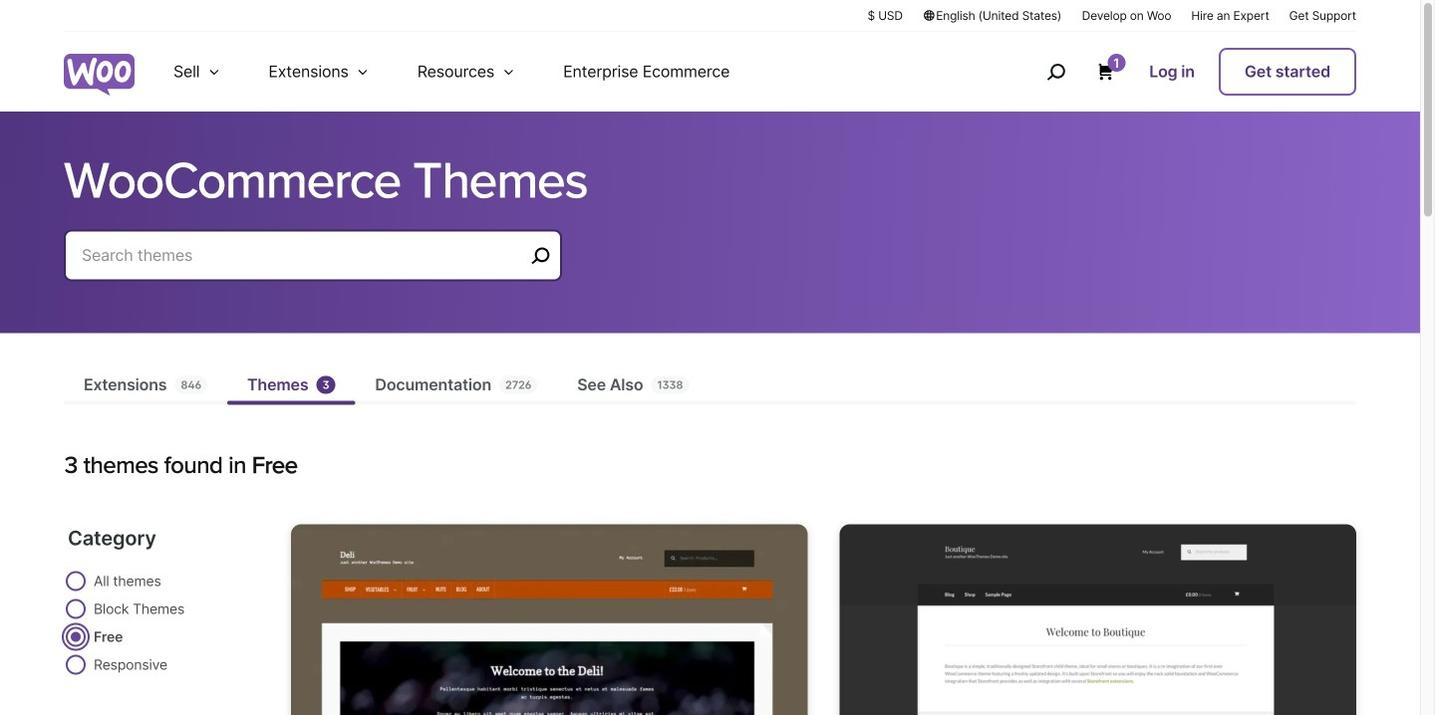 Task type: vqa. For each thing, say whether or not it's contained in the screenshot.
open account menu image on the right top of page
no



Task type: describe. For each thing, give the bounding box(es) containing it.
Search themes search field
[[82, 242, 524, 270]]

service navigation menu element
[[1004, 39, 1357, 104]]



Task type: locate. For each thing, give the bounding box(es) containing it.
search image
[[1040, 56, 1072, 88]]

None search field
[[64, 230, 562, 306]]



